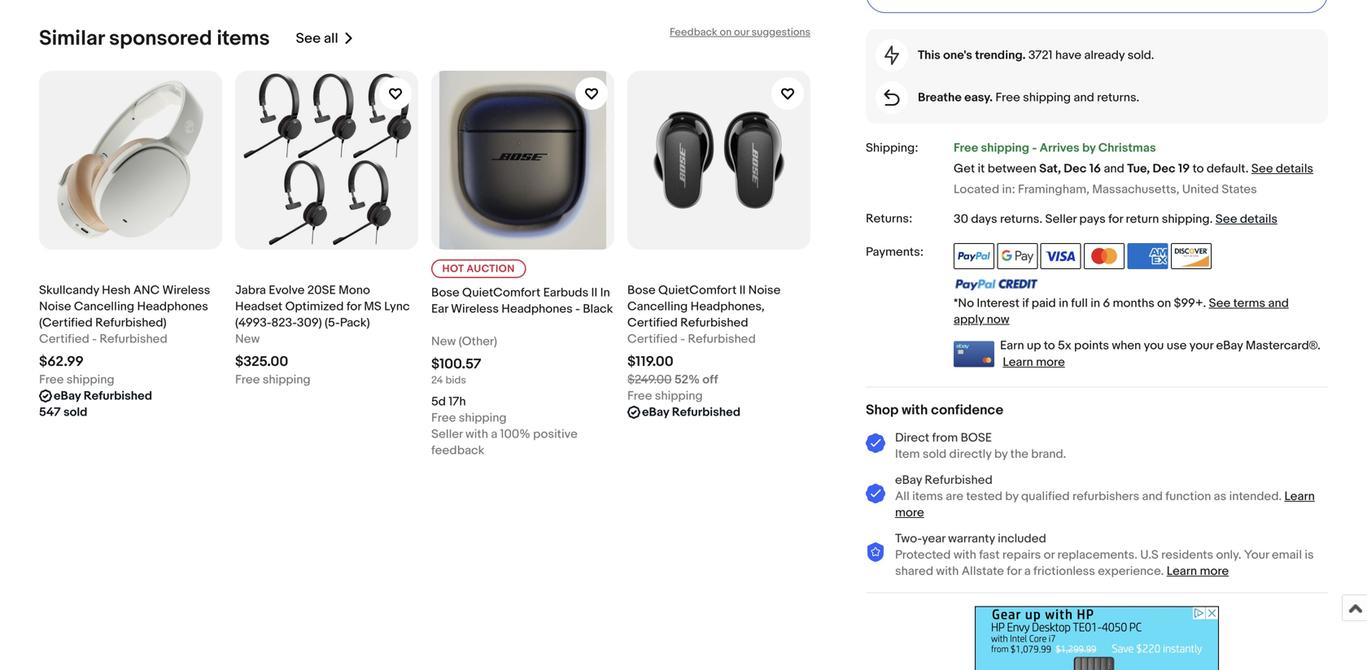 Task type: vqa. For each thing, say whether or not it's contained in the screenshot.
+ inside the Pre-Owned $182.11 + $25.00 Shipping
no



Task type: locate. For each thing, give the bounding box(es) containing it.
see details link down 'states'
[[1216, 212, 1278, 227]]

quietcomfort inside bose quietcomfort ii noise cancelling headphones, certified refurbished certified - refurbished $119.00 $249.00 52% off free shipping
[[659, 283, 737, 298]]

more down 5x
[[1037, 355, 1066, 370]]

2 vertical spatial by
[[1006, 490, 1019, 504]]

Seller with a 100% positive feedback text field
[[431, 427, 615, 459]]

with details__icon image left the breathe
[[885, 90, 900, 106]]

new down the (4993-
[[235, 332, 260, 347]]

states
[[1222, 183, 1258, 197]]

function
[[1166, 490, 1212, 504]]

. down framingham,
[[1040, 212, 1043, 227]]

sold right 547
[[63, 406, 87, 420]]

learn more link down residents
[[1167, 564, 1229, 579]]

noise up (certified
[[39, 300, 71, 314]]

ii inside bose quietcomfort earbuds ii in ear wireless headphones - black
[[592, 286, 598, 301]]

wireless right anc
[[162, 283, 210, 298]]

hesh
[[102, 283, 131, 298]]

learn down residents
[[1167, 564, 1198, 579]]

- left arrives
[[1033, 141, 1037, 156]]

similar
[[39, 26, 104, 51]]

1 dec from the left
[[1064, 162, 1087, 176]]

with details__icon image
[[885, 46, 900, 65], [885, 90, 900, 106], [866, 434, 886, 454], [866, 484, 886, 505], [866, 543, 886, 563]]

0 horizontal spatial headphones
[[137, 300, 208, 314]]

0 horizontal spatial ii
[[592, 286, 598, 301]]

1 certified - refurbished text field from the left
[[39, 331, 168, 348]]

shipping down $325.00
[[263, 373, 311, 388]]

shipping up between
[[981, 141, 1030, 156]]

1 vertical spatial a
[[1025, 564, 1031, 579]]

new up $100.57 text field
[[431, 335, 456, 349]]

a down repairs
[[1025, 564, 1031, 579]]

free shipping text field down "$249.00"
[[628, 388, 703, 405]]

see down 'states'
[[1216, 212, 1238, 227]]

bose inside bose quietcomfort ii noise cancelling headphones, certified refurbished certified - refurbished $119.00 $249.00 52% off free shipping
[[628, 283, 656, 298]]

skullcandy
[[39, 283, 99, 298]]

- up 52%
[[681, 332, 685, 347]]

2 dec from the left
[[1153, 162, 1176, 176]]

to inside free shipping - arrives by christmas get it between sat, dec 16 and tue, dec 19 to default . see details located in: framingham, massachusetts, united states
[[1193, 162, 1205, 176]]

bose for bose quietcomfort earbuds ii in ear wireless headphones - black
[[431, 286, 460, 301]]

2 vertical spatial for
[[1007, 564, 1022, 579]]

to right 19
[[1193, 162, 1205, 176]]

learn for all items are tested by qualified refurbishers and function as intended.
[[1285, 490, 1316, 504]]

Certified - Refurbished text field
[[39, 331, 168, 348], [628, 331, 756, 348]]

certified - refurbished text field up 52%
[[628, 331, 756, 348]]

more down all
[[896, 506, 925, 520]]

free down 5d 17h text field
[[431, 411, 456, 426]]

0 vertical spatial by
[[1083, 141, 1096, 156]]

- down (certified
[[92, 332, 97, 347]]

with details__icon image left the two- on the right bottom
[[866, 543, 886, 563]]

free shipping - arrives by christmas get it between sat, dec 16 and tue, dec 19 to default . see details located in: framingham, massachusetts, united states
[[954, 141, 1314, 197]]

wireless up (other)
[[451, 302, 499, 317]]

0 horizontal spatial for
[[347, 300, 361, 314]]

2 cancelling from the left
[[628, 300, 688, 314]]

free
[[996, 90, 1021, 105], [954, 141, 979, 156], [39, 373, 64, 388], [235, 373, 260, 388], [628, 389, 652, 404], [431, 411, 456, 426]]

- inside bose quietcomfort ii noise cancelling headphones, certified refurbished certified - refurbished $119.00 $249.00 52% off free shipping
[[681, 332, 685, 347]]

0 vertical spatial items
[[217, 26, 270, 51]]

shipping inside bose quietcomfort ii noise cancelling headphones, certified refurbished certified - refurbished $119.00 $249.00 52% off free shipping
[[655, 389, 703, 404]]

for inside jabra evolve 20se mono headset optimized for ms lync (4993-823-309) (5-pack) new $325.00 free shipping
[[347, 300, 361, 314]]

2 certified - refurbished text field from the left
[[628, 331, 756, 348]]

feedback
[[670, 26, 718, 39]]

1 horizontal spatial for
[[1007, 564, 1022, 579]]

1 horizontal spatial to
[[1193, 162, 1205, 176]]

0 vertical spatial sold
[[63, 406, 87, 420]]

free inside free shipping - arrives by christmas get it between sat, dec 16 and tue, dec 19 to default . see details located in: framingham, massachusetts, united states
[[954, 141, 979, 156]]

free shipping text field down $325.00
[[235, 372, 311, 388]]

is
[[1305, 548, 1315, 563]]

with details__icon image left this
[[885, 46, 900, 65]]

shipping down $62.99 text box
[[67, 373, 115, 388]]

this
[[918, 48, 941, 63]]

shipping down previous price $249.00 52% off text box on the bottom
[[655, 389, 703, 404]]

$100.57 text field
[[431, 356, 482, 373]]

shipping
[[1023, 90, 1071, 105], [981, 141, 1030, 156], [1162, 212, 1210, 227], [67, 373, 115, 388], [263, 373, 311, 388], [655, 389, 703, 404], [459, 411, 507, 426]]

. up 'states'
[[1246, 162, 1249, 176]]

to left 5x
[[1044, 339, 1056, 354]]

paypal image
[[954, 244, 995, 270]]

year
[[922, 532, 946, 547]]

and right 16
[[1104, 162, 1125, 176]]

- inside free shipping - arrives by christmas get it between sat, dec 16 and tue, dec 19 to default . see details located in: framingham, massachusetts, united states
[[1033, 141, 1037, 156]]

learn more down residents
[[1167, 564, 1229, 579]]

5d 17h text field
[[431, 394, 466, 411]]

0 horizontal spatial learn
[[1003, 355, 1034, 370]]

with up direct
[[902, 402, 928, 419]]

on
[[720, 26, 732, 39], [1158, 297, 1172, 311]]

headphones
[[137, 300, 208, 314], [502, 302, 573, 317]]

1 horizontal spatial items
[[913, 490, 944, 504]]

1 cancelling from the left
[[74, 300, 134, 314]]

frictionless
[[1034, 564, 1096, 579]]

1 horizontal spatial a
[[1025, 564, 1031, 579]]

0 horizontal spatial wireless
[[162, 283, 210, 298]]

0 horizontal spatial quietcomfort
[[462, 286, 541, 301]]

cancelling inside skullcandy hesh anc wireless noise cancelling headphones (certified refurbished) certified - refurbished $62.99 free shipping
[[74, 300, 134, 314]]

2 horizontal spatial more
[[1200, 564, 1229, 579]]

1 vertical spatial noise
[[39, 300, 71, 314]]

a
[[491, 428, 498, 442], [1025, 564, 1031, 579]]

seller up feedback
[[431, 428, 463, 442]]

309)
[[297, 316, 322, 331]]

see details link up 'states'
[[1252, 162, 1314, 176]]

protected with fast repairs or replacements. u.s residents only. your email is shared with allstate for a frictionless experience.
[[896, 548, 1315, 579]]

warranty
[[949, 532, 995, 547]]

1 horizontal spatial in
[[1091, 297, 1101, 311]]

0 horizontal spatial in
[[1059, 297, 1069, 311]]

headphones down anc
[[137, 300, 208, 314]]

learn more up replacements.
[[896, 490, 1316, 520]]

ii up headphones,
[[740, 283, 746, 298]]

learn more
[[896, 490, 1316, 520], [1167, 564, 1229, 579]]

ebay refurbished up are
[[896, 473, 993, 488]]

quietcomfort inside bose quietcomfort earbuds ii in ear wireless headphones - black
[[462, 286, 541, 301]]

0 horizontal spatial sold
[[63, 406, 87, 420]]

learn more link up replacements.
[[896, 490, 1316, 520]]

1 horizontal spatial ebay refurbished text field
[[642, 405, 741, 421]]

for inside protected with fast repairs or replacements. u.s residents only. your email is shared with allstate for a frictionless experience.
[[1007, 564, 1022, 579]]

this one's trending. 3721 have already sold.
[[918, 48, 1155, 63]]

see left terms
[[1209, 297, 1231, 311]]

paypal credit image
[[954, 278, 1039, 291]]

skullcandy hesh anc wireless noise cancelling headphones (certified refurbished) certified - refurbished $62.99 free shipping
[[39, 283, 210, 388]]

0 horizontal spatial ebay refurbished text field
[[54, 388, 152, 405]]

0 horizontal spatial dec
[[1064, 162, 1087, 176]]

discover image
[[1171, 244, 1212, 270]]

1 vertical spatial learn more link
[[896, 490, 1316, 520]]

quietcomfort for bose quietcomfort earbuds ii in ear wireless headphones - black
[[462, 286, 541, 301]]

headset
[[235, 300, 283, 314]]

free up get
[[954, 141, 979, 156]]

free right easy.
[[996, 90, 1021, 105]]

1 vertical spatial by
[[995, 447, 1008, 462]]

default
[[1207, 162, 1246, 176]]

free down $325.00
[[235, 373, 260, 388]]

1 vertical spatial more
[[896, 506, 925, 520]]

bose up ear on the left top
[[431, 286, 460, 301]]

headphones,
[[691, 300, 765, 314]]

19
[[1179, 162, 1190, 176]]

noise up headphones,
[[749, 283, 781, 298]]

2 horizontal spatial learn
[[1285, 490, 1316, 504]]

months
[[1113, 297, 1155, 311]]

see all link
[[296, 26, 355, 51]]

0 vertical spatial noise
[[749, 283, 781, 298]]

eBay Refurbished text field
[[54, 388, 152, 405], [642, 405, 741, 421]]

1 horizontal spatial dec
[[1153, 162, 1176, 176]]

free down "$249.00"
[[628, 389, 652, 404]]

details down 'states'
[[1241, 212, 1278, 227]]

your
[[1190, 339, 1214, 354]]

1 vertical spatial sold
[[923, 447, 947, 462]]

1 vertical spatial seller
[[431, 428, 463, 442]]

between
[[988, 162, 1037, 176]]

1 horizontal spatial quietcomfort
[[659, 283, 737, 298]]

for down repairs
[[1007, 564, 1022, 579]]

1 horizontal spatial headphones
[[502, 302, 573, 317]]

$249.00
[[628, 373, 672, 388]]

learn more link for two-year warranty included
[[1167, 564, 1229, 579]]

1 horizontal spatial certified - refurbished text field
[[628, 331, 756, 348]]

breathe easy. free shipping and returns.
[[918, 90, 1140, 105]]

ii left in on the top left of the page
[[592, 286, 598, 301]]

0 horizontal spatial on
[[720, 26, 732, 39]]

0 vertical spatial learn
[[1003, 355, 1034, 370]]

- down earbuds
[[576, 302, 580, 317]]

a inside new (other) $100.57 24 bids 5d 17h free shipping seller with a 100% positive feedback
[[491, 428, 498, 442]]

6
[[1104, 297, 1111, 311]]

1 horizontal spatial cancelling
[[628, 300, 688, 314]]

0 horizontal spatial cancelling
[[74, 300, 134, 314]]

quietcomfort down auction
[[462, 286, 541, 301]]

framingham,
[[1018, 183, 1090, 197]]

returns:
[[866, 212, 913, 226]]

headphones down earbuds
[[502, 302, 573, 317]]

on left $99+.
[[1158, 297, 1172, 311]]

ebay refurbished for the left ebay refurbished text box
[[54, 389, 152, 404]]

more down only.
[[1200, 564, 1229, 579]]

cancelling right in on the top left of the page
[[628, 300, 688, 314]]

24
[[431, 375, 443, 387]]

1 horizontal spatial new
[[431, 335, 456, 349]]

1 vertical spatial wireless
[[451, 302, 499, 317]]

1 vertical spatial learn
[[1285, 490, 1316, 504]]

0 vertical spatial wireless
[[162, 283, 210, 298]]

0 horizontal spatial new
[[235, 332, 260, 347]]

sat,
[[1040, 162, 1062, 176]]

ebay refurbished for ebay refurbished text box to the right
[[642, 406, 741, 420]]

0 vertical spatial more
[[1037, 355, 1066, 370]]

sold inside 547 sold text box
[[63, 406, 87, 420]]

0 vertical spatial learn more link
[[1003, 355, 1066, 370]]

See all text field
[[296, 30, 338, 47]]

by inside direct from bose item sold directly by the brand.
[[995, 447, 1008, 462]]

already
[[1085, 48, 1125, 63]]

1 horizontal spatial wireless
[[451, 302, 499, 317]]

breathe
[[918, 90, 962, 105]]

2 vertical spatial learn more link
[[1167, 564, 1229, 579]]

and
[[1074, 90, 1095, 105], [1104, 162, 1125, 176], [1269, 297, 1290, 311], [1143, 490, 1163, 504]]

$62.99 text field
[[39, 354, 84, 371]]

2 horizontal spatial for
[[1109, 212, 1124, 227]]

brand.
[[1032, 447, 1067, 462]]

0 horizontal spatial seller
[[431, 428, 463, 442]]

0 vertical spatial learn more
[[896, 490, 1316, 520]]

1 horizontal spatial seller
[[1046, 212, 1077, 227]]

trending.
[[976, 48, 1026, 63]]

$325.00 text field
[[235, 354, 288, 371]]

by up 16
[[1083, 141, 1096, 156]]

sold
[[63, 406, 87, 420], [923, 447, 947, 462]]

bose
[[628, 283, 656, 298], [431, 286, 460, 301]]

seller down framingham,
[[1046, 212, 1077, 227]]

$62.99
[[39, 354, 84, 371]]

noise
[[749, 283, 781, 298], [39, 300, 71, 314]]

with up feedback
[[466, 428, 488, 442]]

cancelling down hesh
[[74, 300, 134, 314]]

0 horizontal spatial bose
[[431, 286, 460, 301]]

1 horizontal spatial on
[[1158, 297, 1172, 311]]

dec left 19
[[1153, 162, 1176, 176]]

learn more for and
[[896, 490, 1316, 520]]

2 vertical spatial more
[[1200, 564, 1229, 579]]

with
[[902, 402, 928, 419], [466, 428, 488, 442], [954, 548, 977, 563], [937, 564, 959, 579]]

20se
[[308, 283, 336, 298]]

0 vertical spatial details
[[1277, 162, 1314, 176]]

new (other) $100.57 24 bids 5d 17h free shipping seller with a 100% positive feedback
[[431, 335, 581, 459]]

advertisement region
[[975, 607, 1220, 671]]

with details__icon image left item
[[866, 434, 886, 454]]

by right the tested
[[1006, 490, 1019, 504]]

off
[[703, 373, 718, 388]]

by left the
[[995, 447, 1008, 462]]

free down $62.99 text box
[[39, 373, 64, 388]]

0 vertical spatial on
[[720, 26, 732, 39]]

for for jabra evolve 20se mono headset optimized for ms lync (4993-823-309) (5-pack) new $325.00 free shipping
[[347, 300, 361, 314]]

see details link
[[1252, 162, 1314, 176], [1216, 212, 1278, 227]]

certified - refurbished text field down refurbished) on the left top of the page
[[39, 331, 168, 348]]

1 horizontal spatial noise
[[749, 283, 781, 298]]

sold.
[[1128, 48, 1155, 63]]

with details__icon image for breathe
[[885, 90, 900, 106]]

1 vertical spatial ebay refurbished
[[642, 406, 741, 420]]

ebay refurbished down 52%
[[642, 406, 741, 420]]

certified - refurbished text field for $119.00
[[628, 331, 756, 348]]

learn down "earn"
[[1003, 355, 1034, 370]]

items
[[217, 26, 270, 51], [913, 490, 944, 504]]

0 vertical spatial to
[[1193, 162, 1205, 176]]

52%
[[675, 373, 700, 388]]

refurbishers
[[1073, 490, 1140, 504]]

1 horizontal spatial ebay refurbished
[[642, 406, 741, 420]]

ebay right your
[[1217, 339, 1244, 354]]

returns.
[[1098, 90, 1140, 105]]

see inside the 'see terms and apply now'
[[1209, 297, 1231, 311]]

(certified
[[39, 316, 93, 331]]

0 vertical spatial ebay refurbished
[[54, 389, 152, 404]]

see terms and apply now link
[[954, 297, 1290, 327]]

in left 6
[[1091, 297, 1101, 311]]

ebay refurbished text field down 52%
[[642, 405, 741, 421]]

2 vertical spatial ebay refurbished
[[896, 473, 993, 488]]

5d
[[431, 395, 446, 410]]

refurbished inside skullcandy hesh anc wireless noise cancelling headphones (certified refurbished) certified - refurbished $62.99 free shipping
[[100, 332, 168, 347]]

a left 100%
[[491, 428, 498, 442]]

sold down from
[[923, 447, 947, 462]]

learn more link down up
[[1003, 355, 1066, 370]]

1 horizontal spatial ii
[[740, 283, 746, 298]]

more for refurbished
[[896, 506, 925, 520]]

0 vertical spatial for
[[1109, 212, 1124, 227]]

quietcomfort
[[659, 283, 737, 298], [462, 286, 541, 301]]

items right all
[[913, 490, 944, 504]]

1 horizontal spatial more
[[1037, 355, 1066, 370]]

for right pays
[[1109, 212, 1124, 227]]

0 horizontal spatial more
[[896, 506, 925, 520]]

0 horizontal spatial certified - refurbished text field
[[39, 331, 168, 348]]

black
[[583, 302, 613, 317]]

ebay down "$249.00"
[[642, 406, 670, 420]]

1 horizontal spatial bose
[[628, 283, 656, 298]]

with inside new (other) $100.57 24 bids 5d 17h free shipping seller with a 100% positive feedback
[[466, 428, 488, 442]]

0 horizontal spatial to
[[1044, 339, 1056, 354]]

with details__icon image left all
[[866, 484, 886, 505]]

Free shipping text field
[[39, 372, 115, 388], [235, 372, 311, 388], [628, 388, 703, 405], [431, 411, 507, 427]]

bose inside bose quietcomfort earbuds ii in ear wireless headphones - black
[[431, 286, 460, 301]]

0 horizontal spatial a
[[491, 428, 498, 442]]

certified
[[628, 316, 678, 331], [39, 332, 89, 347], [628, 332, 678, 347]]

0 horizontal spatial noise
[[39, 300, 71, 314]]

on left our at right
[[720, 26, 732, 39]]

. down united
[[1210, 212, 1213, 227]]

ii
[[740, 283, 746, 298], [592, 286, 598, 301]]

1 horizontal spatial sold
[[923, 447, 947, 462]]

dec left 16
[[1064, 162, 1087, 176]]

from
[[933, 431, 958, 446]]

$325.00
[[235, 354, 288, 371]]

experience.
[[1098, 564, 1165, 579]]

and right terms
[[1269, 297, 1290, 311]]

if
[[1023, 297, 1029, 311]]

ebay refurbished up 547 sold
[[54, 389, 152, 404]]

shipping down 17h on the bottom left of page
[[459, 411, 507, 426]]

2 vertical spatial learn
[[1167, 564, 1198, 579]]

2 horizontal spatial .
[[1246, 162, 1249, 176]]

direct
[[896, 431, 930, 446]]

0 horizontal spatial items
[[217, 26, 270, 51]]

1 vertical spatial learn more
[[1167, 564, 1229, 579]]

american express image
[[1128, 244, 1169, 270]]

to
[[1193, 162, 1205, 176], [1044, 339, 1056, 354]]

1 vertical spatial to
[[1044, 339, 1056, 354]]

for down mono
[[347, 300, 361, 314]]

by inside free shipping - arrives by christmas get it between sat, dec 16 and tue, dec 19 to default . see details located in: framingham, massachusetts, united states
[[1083, 141, 1096, 156]]

fast
[[980, 548, 1000, 563]]

2 horizontal spatial ebay refurbished
[[896, 473, 993, 488]]

1 horizontal spatial learn
[[1167, 564, 1198, 579]]

learn right intended.
[[1285, 490, 1316, 504]]

547 sold
[[39, 406, 87, 420]]

learn
[[1003, 355, 1034, 370], [1285, 490, 1316, 504], [1167, 564, 1198, 579]]

visa image
[[1041, 244, 1082, 270]]

ebay refurbished text field up 547 sold
[[54, 388, 152, 405]]

more inside earn up to 5x points when you use your ebay mastercard®. learn more
[[1037, 355, 1066, 370]]

0 vertical spatial a
[[491, 428, 498, 442]]

located
[[954, 183, 1000, 197]]

free shipping text field down $62.99 text box
[[39, 372, 115, 388]]

1 vertical spatial for
[[347, 300, 361, 314]]

up
[[1027, 339, 1042, 354]]

0 horizontal spatial ebay refurbished
[[54, 389, 152, 404]]

included
[[998, 532, 1047, 547]]

quietcomfort up headphones,
[[659, 283, 737, 298]]

2 in from the left
[[1091, 297, 1101, 311]]

in left the full on the right of page
[[1059, 297, 1069, 311]]



Task type: describe. For each thing, give the bounding box(es) containing it.
shop
[[866, 402, 899, 419]]

1 in from the left
[[1059, 297, 1069, 311]]

with down protected
[[937, 564, 959, 579]]

17h
[[449, 395, 466, 410]]

ms
[[364, 300, 382, 314]]

positive
[[533, 428, 578, 442]]

to inside earn up to 5x points when you use your ebay mastercard®. learn more
[[1044, 339, 1056, 354]]

confidence
[[932, 402, 1004, 419]]

shipping inside new (other) $100.57 24 bids 5d 17h free shipping seller with a 100% positive feedback
[[459, 411, 507, 426]]

points
[[1075, 339, 1110, 354]]

bose for bose quietcomfort ii noise cancelling headphones, certified refurbished certified - refurbished $119.00 $249.00 52% off free shipping
[[628, 283, 656, 298]]

- inside bose quietcomfort earbuds ii in ear wireless headphones - black
[[576, 302, 580, 317]]

you
[[1144, 339, 1165, 354]]

learn more for residents
[[1167, 564, 1229, 579]]

arrives
[[1040, 141, 1080, 156]]

5x
[[1058, 339, 1072, 354]]

google pay image
[[998, 244, 1038, 270]]

New text field
[[235, 331, 260, 348]]

547 sold text field
[[39, 405, 87, 421]]

3721
[[1029, 48, 1053, 63]]

jabra evolve 20se mono headset optimized for ms lync (4993-823-309) (5-pack) new $325.00 free shipping
[[235, 283, 410, 388]]

learn for protected with fast repairs or replacements. u.s residents only. your email is shared with allstate for a frictionless experience.
[[1167, 564, 1198, 579]]

headphones inside bose quietcomfort earbuds ii in ear wireless headphones - black
[[502, 302, 573, 317]]

sold inside direct from bose item sold directly by the brand.
[[923, 447, 947, 462]]

*no
[[954, 297, 975, 311]]

ebay inside earn up to 5x points when you use your ebay mastercard®. learn more
[[1217, 339, 1244, 354]]

free inside skullcandy hesh anc wireless noise cancelling headphones (certified refurbished) certified - refurbished $62.99 free shipping
[[39, 373, 64, 388]]

and inside the 'see terms and apply now'
[[1269, 297, 1290, 311]]

shipping down the 3721
[[1023, 90, 1071, 105]]

30 days returns . seller pays for return shipping . see details
[[954, 212, 1278, 227]]

see inside free shipping - arrives by christmas get it between sat, dec 16 and tue, dec 19 to default . see details located in: framingham, massachusetts, united states
[[1252, 162, 1274, 176]]

get
[[954, 162, 976, 176]]

earn up to 5x points when you use your ebay mastercard®. learn more
[[1001, 339, 1321, 370]]

new inside jabra evolve 20se mono headset optimized for ms lync (4993-823-309) (5-pack) new $325.00 free shipping
[[235, 332, 260, 347]]

suggestions
[[752, 26, 811, 39]]

massachusetts,
[[1093, 183, 1180, 197]]

1 horizontal spatial .
[[1210, 212, 1213, 227]]

with details__icon image for direct
[[866, 434, 886, 454]]

have
[[1056, 48, 1082, 63]]

item
[[896, 447, 920, 462]]

hot auction
[[442, 263, 515, 276]]

one's
[[944, 48, 973, 63]]

headphones inside skullcandy hesh anc wireless noise cancelling headphones (certified refurbished) certified - refurbished $62.99 free shipping
[[137, 300, 208, 314]]

now
[[987, 313, 1010, 327]]

are
[[946, 490, 964, 504]]

direct from bose item sold directly by the brand.
[[896, 431, 1067, 462]]

24 bids text field
[[431, 375, 466, 387]]

ebay up all
[[896, 473, 922, 488]]

evolve
[[269, 283, 305, 298]]

shipping down united
[[1162, 212, 1210, 227]]

547
[[39, 406, 61, 420]]

similar sponsored items
[[39, 26, 270, 51]]

see all
[[296, 30, 338, 47]]

or
[[1044, 548, 1055, 563]]

full
[[1072, 297, 1088, 311]]

mono
[[339, 283, 370, 298]]

see terms and apply now
[[954, 297, 1290, 327]]

returns
[[1001, 212, 1040, 227]]

protected
[[896, 548, 951, 563]]

free inside bose quietcomfort ii noise cancelling headphones, certified refurbished certified - refurbished $119.00 $249.00 52% off free shipping
[[628, 389, 652, 404]]

bids
[[446, 375, 466, 387]]

free inside jabra evolve 20se mono headset optimized for ms lync (4993-823-309) (5-pack) new $325.00 free shipping
[[235, 373, 260, 388]]

0 vertical spatial see details link
[[1252, 162, 1314, 176]]

the
[[1011, 447, 1029, 462]]

(5-
[[325, 316, 340, 331]]

certified - refurbished text field for refurbished
[[39, 331, 168, 348]]

previous price $249.00 52% off text field
[[628, 372, 718, 388]]

our
[[734, 26, 750, 39]]

see left all
[[296, 30, 321, 47]]

feedback
[[431, 444, 485, 459]]

apply
[[954, 313, 985, 327]]

use
[[1167, 339, 1187, 354]]

- inside skullcandy hesh anc wireless noise cancelling headphones (certified refurbished) certified - refurbished $62.99 free shipping
[[92, 332, 97, 347]]

ebay up 547 sold
[[54, 389, 81, 404]]

a inside protected with fast repairs or replacements. u.s residents only. your email is shared with allstate for a frictionless experience.
[[1025, 564, 1031, 579]]

shipping inside jabra evolve 20se mono headset optimized for ms lync (4993-823-309) (5-pack) new $325.00 free shipping
[[263, 373, 311, 388]]

two-
[[896, 532, 922, 547]]

pays
[[1080, 212, 1106, 227]]

in
[[601, 286, 610, 301]]

mastercard®.
[[1246, 339, 1321, 354]]

noise inside skullcandy hesh anc wireless noise cancelling headphones (certified refurbished) certified - refurbished $62.99 free shipping
[[39, 300, 71, 314]]

tested
[[967, 490, 1003, 504]]

by for tested
[[1006, 490, 1019, 504]]

30
[[954, 212, 969, 227]]

interest
[[977, 297, 1020, 311]]

christmas
[[1099, 141, 1157, 156]]

repairs
[[1003, 548, 1041, 563]]

1 vertical spatial details
[[1241, 212, 1278, 227]]

bose quietcomfort ii noise cancelling headphones, certified refurbished certified - refurbished $119.00 $249.00 52% off free shipping
[[628, 283, 781, 404]]

new inside new (other) $100.57 24 bids 5d 17h free shipping seller with a 100% positive feedback
[[431, 335, 456, 349]]

and left function
[[1143, 490, 1163, 504]]

823-
[[271, 316, 297, 331]]

shipping inside free shipping - arrives by christmas get it between sat, dec 16 and tue, dec 19 to default . see details located in: framingham, massachusetts, united states
[[981, 141, 1030, 156]]

New (Other) text field
[[431, 334, 497, 350]]

quietcomfort for bose quietcomfort ii noise cancelling headphones, certified refurbished certified - refurbished $119.00 $249.00 52% off free shipping
[[659, 283, 737, 298]]

1 vertical spatial items
[[913, 490, 944, 504]]

and left returns.
[[1074, 90, 1095, 105]]

with down two-year warranty included
[[954, 548, 977, 563]]

$119.00 text field
[[628, 354, 674, 371]]

wireless inside bose quietcomfort earbuds ii in ear wireless headphones - black
[[451, 302, 499, 317]]

lync
[[384, 300, 410, 314]]

replacements.
[[1058, 548, 1138, 563]]

seller inside new (other) $100.57 24 bids 5d 17h free shipping seller with a 100% positive feedback
[[431, 428, 463, 442]]

. inside free shipping - arrives by christmas get it between sat, dec 16 and tue, dec 19 to default . see details located in: framingham, massachusetts, united states
[[1246, 162, 1249, 176]]

ebay mastercard image
[[954, 341, 995, 367]]

$99+.
[[1174, 297, 1207, 311]]

by for arrives
[[1083, 141, 1096, 156]]

details inside free shipping - arrives by christmas get it between sat, dec 16 and tue, dec 19 to default . see details located in: framingham, massachusetts, united states
[[1277, 162, 1314, 176]]

cancelling inside bose quietcomfort ii noise cancelling headphones, certified refurbished certified - refurbished $119.00 $249.00 52% off free shipping
[[628, 300, 688, 314]]

with details__icon image for this
[[885, 46, 900, 65]]

1 vertical spatial on
[[1158, 297, 1172, 311]]

paid
[[1032, 297, 1057, 311]]

noise inside bose quietcomfort ii noise cancelling headphones, certified refurbished certified - refurbished $119.00 $249.00 52% off free shipping
[[749, 283, 781, 298]]

*no interest if paid in full in 6 months on $99+.
[[954, 297, 1209, 311]]

(4993-
[[235, 316, 271, 331]]

free shipping text field down 17h on the bottom left of page
[[431, 411, 507, 427]]

optimized
[[285, 300, 344, 314]]

sponsored
[[109, 26, 212, 51]]

days
[[972, 212, 998, 227]]

qualified
[[1022, 490, 1070, 504]]

in:
[[1003, 183, 1016, 197]]

and inside free shipping - arrives by christmas get it between sat, dec 16 and tue, dec 19 to default . see details located in: framingham, massachusetts, united states
[[1104, 162, 1125, 176]]

pack)
[[340, 316, 370, 331]]

wireless inside skullcandy hesh anc wireless noise cancelling headphones (certified refurbished) certified - refurbished $62.99 free shipping
[[162, 283, 210, 298]]

all items are tested by qualified refurbishers and function as intended.
[[896, 490, 1282, 504]]

certified inside skullcandy hesh anc wireless noise cancelling headphones (certified refurbished) certified - refurbished $62.99 free shipping
[[39, 332, 89, 347]]

0 horizontal spatial .
[[1040, 212, 1043, 227]]

for for 30 days returns . seller pays for return shipping . see details
[[1109, 212, 1124, 227]]

when
[[1112, 339, 1142, 354]]

shipping inside skullcandy hesh anc wireless noise cancelling headphones (certified refurbished) certified - refurbished $62.99 free shipping
[[67, 373, 115, 388]]

1 vertical spatial see details link
[[1216, 212, 1278, 227]]

it
[[978, 162, 985, 176]]

earbuds
[[543, 286, 589, 301]]

learn inside earn up to 5x points when you use your ebay mastercard®. learn more
[[1003, 355, 1034, 370]]

anc
[[133, 283, 160, 298]]

tue,
[[1128, 162, 1151, 176]]

ii inside bose quietcomfort ii noise cancelling headphones, certified refurbished certified - refurbished $119.00 $249.00 52% off free shipping
[[740, 283, 746, 298]]

master card image
[[1085, 244, 1125, 270]]

16
[[1090, 162, 1102, 176]]

earn
[[1001, 339, 1025, 354]]

refurbished)
[[95, 316, 167, 331]]

feedback on our suggestions
[[670, 26, 811, 39]]

more for year
[[1200, 564, 1229, 579]]

learn more link for ebay refurbished
[[896, 490, 1316, 520]]

residents
[[1162, 548, 1214, 563]]

free inside new (other) $100.57 24 bids 5d 17h free shipping seller with a 100% positive feedback
[[431, 411, 456, 426]]

0 vertical spatial seller
[[1046, 212, 1077, 227]]



